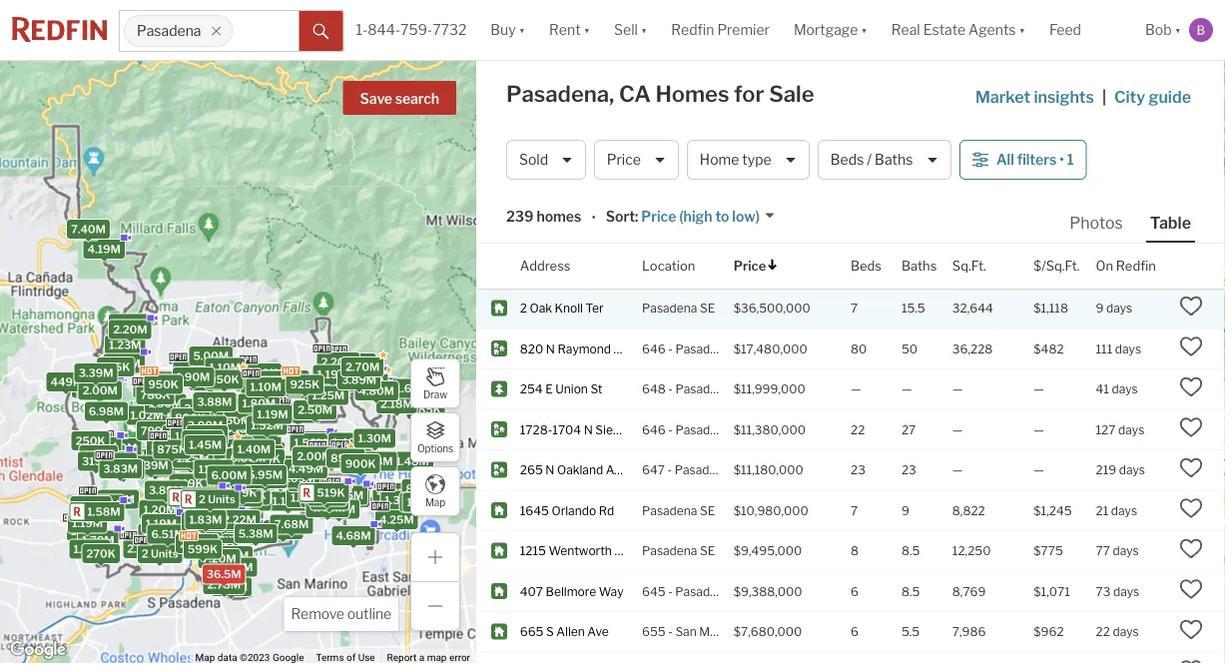 Task type: locate. For each thing, give the bounding box(es) containing it.
12.0m
[[183, 476, 216, 489]]

1-844-759-7732 link
[[356, 21, 467, 38]]

submit search image
[[313, 24, 329, 40]]

2 ▾ from the left
[[584, 21, 590, 38]]

price right :
[[641, 208, 676, 225]]

favorite this home image right 21 days
[[1179, 496, 1203, 520]]

1 vertical spatial 6
[[851, 624, 859, 639]]

0 vertical spatial baths
[[875, 151, 913, 168]]

2.18m
[[380, 398, 413, 411]]

0 vertical spatial pasadena se
[[642, 301, 715, 315]]

0 vertical spatial 8.5
[[902, 544, 920, 558]]

1 vertical spatial 7
[[851, 503, 858, 518]]

1.70m up the 1.52m
[[245, 379, 278, 392]]

5.00m down the 890k on the left bottom of the page
[[167, 428, 202, 441]]

5.25m
[[264, 380, 298, 393], [106, 463, 140, 476], [219, 561, 253, 574]]

254
[[520, 382, 543, 396]]

for
[[734, 80, 764, 107]]

5.25m down 949k
[[264, 380, 298, 393]]

685k
[[225, 465, 255, 478]]

map button
[[410, 466, 460, 516]]

2 favorite this home image from the top
[[1179, 335, 1203, 359]]

5.00m up 1.90m
[[193, 349, 229, 362]]

redfin right on
[[1116, 258, 1156, 274]]

0 horizontal spatial 799k
[[141, 424, 170, 437]]

• inside 'button'
[[1060, 151, 1064, 168]]

▾ for rent ▾
[[584, 21, 590, 38]]

8.5 up 5.5
[[902, 584, 920, 598]]

2 vertical spatial n
[[545, 463, 555, 477]]

475k
[[377, 486, 406, 499]]

days for 77 days
[[1113, 544, 1139, 558]]

0 horizontal spatial 2.20m
[[113, 323, 147, 336]]

knoll
[[555, 301, 583, 315]]

home type
[[700, 151, 772, 168]]

1.43m
[[186, 433, 219, 446]]

(ne)
[[733, 341, 757, 356], [733, 422, 757, 437]]

8
[[851, 544, 859, 558]]

1 vertical spatial 900k
[[208, 515, 239, 528]]

save search
[[360, 90, 439, 107]]

beds left /
[[831, 151, 864, 168]]

0 vertical spatial 3.89m
[[342, 373, 377, 386]]

days for 22 days
[[1113, 624, 1139, 639]]

0 vertical spatial 9
[[1096, 301, 1104, 315]]

beds left 'baths' button at the top right of page
[[851, 258, 882, 274]]

4 favorite this home image from the top
[[1179, 496, 1203, 520]]

3 favorite this home image from the top
[[1179, 618, 1203, 642]]

1 vertical spatial 9
[[902, 503, 909, 518]]

days for 127 days
[[1118, 422, 1145, 437]]

pasadena se down location button
[[642, 301, 715, 315]]

2 vertical spatial 5.25m
[[219, 561, 253, 574]]

1 horizontal spatial 23
[[902, 463, 916, 477]]

days up 111 days
[[1106, 301, 1133, 315]]

1.40m up 948k
[[237, 443, 271, 456]]

1.90m
[[177, 370, 210, 383]]

0 vertical spatial 749k
[[237, 495, 267, 508]]

- right bonita
[[668, 422, 673, 437]]

1.60m down 3.39m
[[84, 381, 117, 394]]

1 vertical spatial 22
[[1096, 624, 1110, 639]]

1 horizontal spatial 800k
[[267, 459, 298, 472]]

1 vertical spatial se
[[700, 503, 715, 518]]

sale
[[769, 80, 814, 107]]

1 favorite this home image from the top
[[1179, 416, 1203, 439]]

days right 77
[[1113, 544, 1139, 558]]

0 vertical spatial (ne)
[[733, 341, 757, 356]]

1.70m up 848k
[[296, 434, 328, 447]]

n right 265
[[545, 463, 555, 477]]

(ne) up (se)
[[733, 341, 757, 356]]

0 horizontal spatial 975k
[[160, 483, 189, 496]]

n right 820
[[546, 341, 555, 356]]

22 down 73
[[1096, 624, 1110, 639]]

22
[[851, 422, 865, 437], [1096, 624, 1110, 639]]

sierra
[[595, 422, 629, 437]]

2 vertical spatial price
[[734, 258, 766, 274]]

days right 127
[[1118, 422, 1145, 437]]

days for 9 days
[[1106, 301, 1133, 315]]

units
[[220, 470, 247, 483], [245, 474, 272, 487], [204, 480, 231, 493], [225, 484, 252, 497], [320, 486, 347, 499], [208, 493, 235, 506], [207, 496, 234, 509], [231, 509, 259, 522], [151, 547, 178, 560]]

$775
[[1034, 544, 1063, 558]]

baths up 15.5
[[902, 258, 937, 274]]

1 23 from the left
[[851, 463, 866, 477]]

3 ▾ from the left
[[641, 21, 647, 38]]

favorite this home image for 41 days
[[1179, 375, 1203, 399]]

1 horizontal spatial 1.00m
[[193, 375, 227, 388]]

se
[[700, 301, 715, 315], [700, 503, 715, 518], [700, 544, 715, 558]]

3.89m down 2.96m
[[342, 373, 377, 386]]

1 horizontal spatial price button
[[734, 244, 778, 288]]

1 se from the top
[[700, 301, 715, 315]]

$11,999,000
[[734, 382, 806, 396]]

2.20m
[[113, 323, 147, 336], [321, 355, 355, 368], [207, 431, 241, 444]]

0 horizontal spatial 9
[[902, 503, 909, 518]]

9 for 9
[[902, 503, 909, 518]]

0 vertical spatial 7
[[851, 301, 858, 315]]

650k
[[192, 501, 222, 514]]

1 vertical spatial 800k
[[267, 459, 298, 472]]

1.52m
[[251, 419, 283, 432]]

favorite this home image right 41 days
[[1179, 375, 1203, 399]]

0 vertical spatial 2.10m
[[197, 455, 230, 468]]

▾ right rent
[[584, 21, 590, 38]]

beds inside button
[[831, 151, 864, 168]]

favorite this home image for 9 days
[[1179, 294, 1203, 318]]

(ne) down (se)
[[733, 422, 757, 437]]

days for 41 days
[[1112, 382, 1138, 396]]

2 inside 'link'
[[520, 301, 527, 315]]

6 for 8.5
[[851, 584, 859, 598]]

location button
[[642, 244, 695, 288]]

1 vertical spatial 8.5
[[902, 584, 920, 598]]

• for all filters • 1
[[1060, 151, 1064, 168]]

— down 80
[[851, 382, 861, 396]]

-
[[668, 341, 673, 356], [668, 382, 673, 396], [668, 422, 673, 437], [668, 463, 672, 477], [668, 584, 673, 598], [668, 624, 673, 639]]

3 se from the top
[[700, 544, 715, 558]]

0 vertical spatial price
[[607, 151, 641, 168]]

820 n raymond ave 646 - pasadena (ne)
[[520, 341, 757, 356]]

2 6 from the top
[[851, 624, 859, 639]]

0 horizontal spatial •
[[592, 209, 596, 226]]

23 up 8
[[851, 463, 866, 477]]

2.79m
[[404, 496, 438, 509]]

favorite this home image for 73 days
[[1179, 577, 1203, 601]]

ave
[[614, 341, 635, 356], [670, 422, 692, 437], [606, 463, 627, 477], [615, 544, 636, 558], [587, 624, 609, 639]]

$36,500,000
[[734, 301, 811, 315]]

0 horizontal spatial 1.48m
[[71, 525, 104, 538]]

2 favorite this home image from the top
[[1179, 456, 1203, 480]]

3 favorite this home image from the top
[[1179, 375, 1203, 399]]

0 horizontal spatial 900k
[[208, 515, 239, 528]]

1 horizontal spatial redfin
[[1116, 258, 1156, 274]]

1 8.5 from the top
[[902, 544, 920, 558]]

•
[[1060, 151, 1064, 168], [592, 209, 596, 226]]

1.19m up 270k
[[72, 517, 103, 530]]

1 horizontal spatial 799k
[[229, 491, 258, 504]]

0 vertical spatial 1.00m
[[193, 375, 227, 388]]

655 - san marino $7,680,000
[[642, 624, 802, 639]]

beds for beds / baths
[[831, 151, 864, 168]]

• inside 239 homes •
[[592, 209, 596, 226]]

None search field
[[233, 11, 299, 51]]

1 favorite this home image from the top
[[1179, 294, 1203, 318]]

7 for $36,500,000
[[851, 301, 858, 315]]

- left san
[[668, 624, 673, 639]]

price up sort :
[[607, 151, 641, 168]]

849k down '5.13m'
[[173, 477, 203, 490]]

0 horizontal spatial redfin
[[671, 21, 714, 38]]

0 vertical spatial beds
[[831, 151, 864, 168]]

1 horizontal spatial 988k
[[237, 460, 268, 473]]

options
[[417, 443, 453, 455]]

50
[[902, 341, 918, 356]]

1 vertical spatial 2.10m
[[74, 499, 107, 512]]

n right 1704
[[584, 422, 593, 437]]

1728-
[[520, 422, 552, 437]]

1 vertical spatial 749k
[[180, 509, 209, 522]]

4 ▾ from the left
[[861, 21, 868, 38]]

▾ for sell ▾
[[641, 21, 647, 38]]

favorite this home image for 77 days
[[1179, 537, 1203, 561]]

955k
[[292, 475, 322, 488]]

646 up 648 at the right of the page
[[642, 341, 666, 356]]

22 for 22 days
[[1096, 624, 1110, 639]]

redfin inside "button"
[[1116, 258, 1156, 274]]

1 vertical spatial 3.89m
[[149, 484, 184, 497]]

$1,118
[[1034, 301, 1068, 315]]

8.5 right 8
[[902, 544, 920, 558]]

1 horizontal spatial price
[[641, 208, 676, 225]]

/
[[867, 151, 872, 168]]

1 7 from the top
[[851, 301, 858, 315]]

1.70m down 17.5m
[[159, 449, 191, 462]]

0 vertical spatial n
[[546, 341, 555, 356]]

3.00m
[[349, 375, 384, 388], [187, 419, 223, 432]]

n for oakland
[[545, 463, 555, 477]]

2 7 from the top
[[851, 503, 858, 518]]

1645 orlando rd link
[[520, 502, 624, 519]]

$482
[[1034, 341, 1064, 356]]

▾ right agents
[[1019, 21, 1025, 38]]

1 horizontal spatial 925k
[[290, 378, 320, 391]]

1 vertical spatial 3.00m
[[187, 419, 223, 432]]

oakland
[[557, 463, 603, 477]]

7 for $10,980,000
[[851, 503, 858, 518]]

- right 647
[[668, 463, 672, 477]]

265
[[520, 463, 543, 477]]

1.00m
[[193, 375, 227, 388], [155, 407, 188, 420]]

• left sort
[[592, 209, 596, 226]]

favorite this home image right 111 days
[[1179, 335, 1203, 359]]

1.73m
[[266, 470, 298, 483]]

0 horizontal spatial 800k
[[151, 441, 182, 454]]

1.48m down options
[[396, 455, 429, 468]]

remove
[[291, 606, 344, 623]]

0 horizontal spatial 1.58m
[[87, 505, 120, 518]]

$962
[[1034, 624, 1064, 639]]

price up $36,500,000
[[734, 258, 766, 274]]

0 horizontal spatial price button
[[594, 140, 679, 180]]

1.40m up 850k
[[333, 436, 366, 449]]

1 horizontal spatial 1.58m
[[195, 539, 228, 552]]

- for 645
[[668, 584, 673, 598]]

3.88m
[[197, 396, 232, 409]]

6 left 5.5
[[851, 624, 859, 639]]

10 units
[[188, 480, 231, 493]]

- for 648
[[668, 382, 673, 396]]

2 horizontal spatial 2.20m
[[321, 355, 355, 368]]

se up 645 - pasadena (nw)
[[700, 544, 715, 558]]

23 down 27 at the bottom right
[[902, 463, 916, 477]]

849k up 2.79m
[[406, 482, 436, 495]]

favorite this home image
[[1179, 294, 1203, 318], [1179, 335, 1203, 359], [1179, 375, 1203, 399], [1179, 496, 1203, 520], [1179, 537, 1203, 561], [1179, 577, 1203, 601]]

ave up way
[[615, 544, 636, 558]]

1 pasadena se from the top
[[642, 301, 715, 315]]

2 vertical spatial se
[[700, 544, 715, 558]]

7732
[[433, 21, 467, 38]]

0 horizontal spatial 3.00m
[[187, 419, 223, 432]]

3.89m down the 865k
[[149, 484, 184, 497]]

0 vertical spatial 988k
[[177, 364, 208, 377]]

1-844-759-7732
[[356, 21, 467, 38]]

407
[[520, 584, 543, 598]]

0 horizontal spatial 22
[[851, 422, 865, 437]]

favorite this home image right 73 days
[[1179, 577, 1203, 601]]

favorite this home image right the 77 days
[[1179, 537, 1203, 561]]

pasadena up 647 - pasadena (sw)
[[675, 422, 731, 437]]

baths right /
[[875, 151, 913, 168]]

1 horizontal spatial 3.89m
[[342, 373, 377, 386]]

4.25m
[[380, 513, 414, 526]]

899k down 529k
[[241, 467, 271, 480]]

1 vertical spatial 1.48m
[[71, 525, 104, 538]]

2 horizontal spatial price
[[734, 258, 766, 274]]

665 s allen ave
[[520, 624, 609, 639]]

0 horizontal spatial 23
[[851, 463, 866, 477]]

3.00m up 1.43m
[[187, 419, 223, 432]]

6 ▾ from the left
[[1175, 21, 1181, 38]]

ave right the allen
[[587, 624, 609, 639]]

ave right "oakland"
[[606, 463, 627, 477]]

960k
[[185, 543, 216, 556]]

1 vertical spatial 988k
[[237, 460, 268, 473]]

$1,071
[[1034, 584, 1070, 598]]

4.49m
[[288, 462, 324, 475]]

2.00m
[[412, 383, 448, 396], [82, 384, 118, 397], [82, 384, 117, 397], [184, 402, 219, 415], [297, 450, 332, 463]]

|
[[1102, 87, 1106, 106]]

▾ right sell
[[641, 21, 647, 38]]

price button up $36,500,000
[[734, 244, 778, 288]]

0 vertical spatial 2.20m
[[113, 323, 147, 336]]

1 vertical spatial beds
[[851, 258, 882, 274]]

0 horizontal spatial 5.25m
[[106, 463, 140, 476]]

user photo image
[[1189, 18, 1213, 42]]

9 up 111 on the right bottom of the page
[[1096, 301, 1104, 315]]

0 vertical spatial •
[[1060, 151, 1064, 168]]

redfin premier
[[671, 21, 770, 38]]

1 horizontal spatial 9
[[1096, 301, 1104, 315]]

2 23 from the left
[[902, 463, 916, 477]]

st
[[591, 382, 603, 396]]

1 vertical spatial pasadena se
[[642, 503, 715, 518]]

1 vertical spatial 599k
[[203, 502, 233, 515]]

home type button
[[687, 140, 810, 180]]

0 vertical spatial 5.00m
[[193, 349, 229, 362]]

0 horizontal spatial 749k
[[180, 509, 209, 522]]

draw
[[423, 389, 447, 401]]

1 6 from the top
[[851, 584, 859, 598]]

days right 41
[[1112, 382, 1138, 396]]

1 horizontal spatial 1.48m
[[396, 455, 429, 468]]

9
[[1096, 301, 1104, 315], [902, 503, 909, 518]]

5.25m up 2.73m
[[219, 561, 253, 574]]

0 vertical spatial 799k
[[141, 424, 170, 437]]

6 favorite this home image from the top
[[1179, 577, 1203, 601]]

favorite this home image
[[1179, 416, 1203, 439], [1179, 456, 1203, 480], [1179, 618, 1203, 642], [1179, 658, 1203, 663]]

1 vertical spatial (ne)
[[733, 422, 757, 437]]

2 8.5 from the top
[[902, 584, 920, 598]]

pasadena up 646 - pasadena (ne)
[[676, 382, 731, 396]]

map
[[425, 497, 445, 508]]

0 horizontal spatial 1.40m
[[237, 443, 271, 456]]

favorite this home image for 219 days
[[1179, 456, 1203, 480]]

10
[[188, 480, 201, 493]]

646 down 648 at the right of the page
[[642, 422, 666, 437]]

1 vertical spatial 646
[[642, 422, 666, 437]]

1.19m left "1.68m"
[[146, 517, 177, 530]]

city guide link
[[1114, 85, 1195, 109]]

▾ right buy
[[519, 21, 525, 38]]

599k up '4.50m'
[[203, 502, 233, 515]]

9 left 8,822
[[902, 503, 909, 518]]

s
[[546, 624, 554, 639]]

665 s allen ave link
[[520, 623, 624, 640]]

2 pasadena se from the top
[[642, 503, 715, 518]]

749k up 4 units
[[237, 495, 267, 508]]

5 favorite this home image from the top
[[1179, 537, 1203, 561]]

2 se from the top
[[700, 503, 715, 518]]

0 vertical spatial 22
[[851, 422, 865, 437]]

21
[[1096, 503, 1109, 518]]

1.00m down 780k
[[155, 407, 188, 420]]

935k
[[225, 423, 255, 436]]

1.70m down 3.83m
[[102, 493, 135, 506]]

1 vertical spatial •
[[592, 209, 596, 226]]

1.68m
[[180, 523, 214, 536]]

to
[[715, 208, 729, 225]]

(se)
[[733, 382, 755, 396]]

4.45m
[[310, 501, 345, 514]]

▾ for bob ▾
[[1175, 21, 1181, 38]]

975k
[[160, 483, 189, 496], [305, 492, 334, 504]]

1 vertical spatial n
[[584, 422, 593, 437]]

1.35m
[[201, 442, 234, 455], [186, 491, 219, 504], [385, 494, 418, 507]]

1.58m up 270k
[[87, 505, 120, 518]]

ave right raymond
[[614, 341, 635, 356]]

pasadena se for $10,980,000
[[642, 503, 715, 518]]

1 vertical spatial 5.00m
[[167, 428, 202, 441]]

0 vertical spatial 1.58m
[[87, 505, 120, 518]]

1.19m right 11.4m
[[317, 368, 348, 381]]

22 for 22
[[851, 422, 865, 437]]

599k up 2.60m
[[177, 367, 208, 380]]

days down 73 days
[[1113, 624, 1139, 639]]

redfin left premier
[[671, 21, 714, 38]]

bob ▾
[[1145, 21, 1181, 38]]

• for 239 homes •
[[592, 209, 596, 226]]

pasadena down 646 - pasadena (ne)
[[675, 463, 730, 477]]

- for 655
[[668, 624, 673, 639]]

$9,495,000
[[734, 544, 802, 558]]

redfin
[[671, 21, 714, 38], [1116, 258, 1156, 274]]

pasadena up 648 - pasadena (se)
[[675, 341, 731, 356]]

pasadena,
[[506, 80, 614, 107]]

1.48m up 270k
[[71, 525, 104, 538]]

se down 647 - pasadena (sw)
[[700, 503, 715, 518]]

1 horizontal spatial 5.25m
[[219, 561, 253, 574]]

849k up '4.98m'
[[267, 459, 298, 472]]

real
[[891, 21, 920, 38]]

1 ▾ from the left
[[519, 21, 525, 38]]



Task type: describe. For each thing, give the bounding box(es) containing it.
2 646 from the top
[[642, 422, 666, 437]]

1215 wentworth ave pasadena se
[[520, 544, 715, 558]]

5 ▾ from the left
[[1019, 21, 1025, 38]]

6.98m
[[89, 405, 124, 418]]

days for 73 days
[[1113, 584, 1140, 598]]

2.50m down 6.51m on the bottom of the page
[[127, 542, 162, 555]]

0 horizontal spatial 849k
[[173, 477, 203, 490]]

price inside price (high to low) "button"
[[641, 208, 676, 225]]

1 horizontal spatial 2.10m
[[197, 455, 230, 468]]

699k
[[181, 452, 211, 465]]

— up 8,822
[[952, 463, 963, 477]]

759-
[[400, 21, 433, 38]]

0 vertical spatial price button
[[594, 140, 679, 180]]

(nw)
[[733, 584, 762, 598]]

0 horizontal spatial 988k
[[177, 364, 208, 377]]

1 vertical spatial price button
[[734, 244, 778, 288]]

665
[[520, 624, 544, 639]]

1.10m up 948k
[[248, 448, 279, 461]]

se for $10,980,000
[[700, 503, 715, 518]]

beds for beds
[[851, 258, 882, 274]]

bob
[[1145, 21, 1172, 38]]

1.80m up the 1.52m
[[242, 397, 276, 410]]

0 horizontal spatial 3.89m
[[149, 484, 184, 497]]

ave for raymond
[[614, 341, 635, 356]]

ca
[[619, 80, 651, 107]]

feed button
[[1037, 0, 1133, 60]]

1 horizontal spatial 900k
[[345, 457, 376, 470]]

redfin inside button
[[671, 21, 714, 38]]

1 vertical spatial 799k
[[229, 491, 258, 504]]

0 horizontal spatial price
[[607, 151, 641, 168]]

days for 111 days
[[1115, 341, 1141, 356]]

5.95m
[[248, 469, 283, 481]]

1728-1704 n sierra bonita ave
[[520, 422, 692, 437]]

1.10m up 7.68m
[[272, 495, 304, 508]]

2 horizontal spatial 849k
[[406, 482, 436, 495]]

1215
[[520, 544, 546, 558]]

sq.ft. button
[[952, 244, 986, 288]]

pasadena se for $36,500,000
[[642, 301, 715, 315]]

1 horizontal spatial 849k
[[267, 459, 298, 472]]

6 for 5.5
[[851, 624, 859, 639]]

725k
[[310, 496, 339, 509]]

— down $482
[[1034, 382, 1044, 396]]

2.60m
[[176, 402, 211, 415]]

645
[[642, 584, 666, 598]]

1.19m up 705k
[[257, 408, 288, 421]]

real estate agents ▾ button
[[879, 0, 1037, 60]]

1.69m
[[282, 472, 316, 485]]

1.10m down 949k
[[250, 380, 282, 393]]

1 646 from the top
[[642, 341, 666, 356]]

sell
[[614, 21, 638, 38]]

820
[[520, 341, 543, 356]]

e
[[545, 382, 553, 396]]

se for $36,500,000
[[700, 301, 715, 315]]

— up 27 at the bottom right
[[902, 382, 912, 396]]

0 vertical spatial 5.25m
[[264, 380, 298, 393]]

ave right bonita
[[670, 422, 692, 437]]

0 horizontal spatial 925k
[[189, 419, 219, 432]]

0 horizontal spatial 1.60m
[[84, 381, 117, 394]]

draw button
[[410, 358, 460, 408]]

1 horizontal spatial 749k
[[237, 495, 267, 508]]

254 e union st link
[[520, 381, 624, 397]]

1 horizontal spatial 975k
[[305, 492, 334, 504]]

1.70m down 7.20m
[[215, 580, 248, 593]]

645 - pasadena (nw)
[[642, 584, 762, 598]]

map region
[[0, 0, 514, 663]]

city
[[1114, 87, 1145, 106]]

low)
[[732, 208, 760, 225]]

ave for oakland
[[606, 463, 627, 477]]

2.50m up the 1.45m in the left bottom of the page
[[176, 423, 210, 436]]

1 vertical spatial 1.58m
[[195, 539, 228, 552]]

2 (ne) from the top
[[733, 422, 757, 437]]

pasadena up 645
[[642, 544, 697, 558]]

3.59m
[[214, 505, 249, 518]]

8,769
[[952, 584, 986, 598]]

1.45m
[[189, 438, 222, 451]]

400k
[[203, 473, 234, 486]]

36.5m
[[206, 568, 241, 581]]

1 horizontal spatial 899k
[[241, 467, 271, 480]]

— left 127
[[1034, 422, 1044, 437]]

485k
[[314, 494, 345, 507]]

655k
[[210, 461, 240, 474]]

1 vertical spatial baths
[[902, 258, 937, 274]]

remove pasadena image
[[210, 25, 222, 37]]

111 days
[[1096, 341, 1141, 356]]

remove outline
[[291, 606, 391, 623]]

3.09m down 6.80m at bottom
[[236, 470, 272, 483]]

8.5 for 8,769
[[902, 584, 920, 598]]

filters
[[1017, 151, 1057, 168]]

sort :
[[606, 208, 638, 225]]

marino
[[699, 624, 738, 639]]

11.0m
[[267, 523, 299, 536]]

▾ for buy ▾
[[519, 21, 525, 38]]

0 horizontal spatial 899k
[[102, 456, 133, 469]]

2 vertical spatial 2.20m
[[207, 431, 241, 444]]

pasadena down location button
[[642, 301, 697, 315]]

0 vertical spatial 925k
[[290, 378, 320, 391]]

- for 646
[[668, 422, 673, 437]]

— up the $1,245
[[1034, 463, 1044, 477]]

pasadena down 647
[[642, 503, 697, 518]]

agents
[[969, 21, 1016, 38]]

n for raymond
[[546, 341, 555, 356]]

sold
[[519, 151, 548, 168]]

21 days
[[1096, 503, 1137, 518]]

279k
[[80, 436, 109, 449]]

1 (ne) from the top
[[733, 341, 757, 356]]

0 vertical spatial 599k
[[177, 367, 208, 380]]

250k
[[75, 434, 105, 447]]

2 vertical spatial 599k
[[188, 543, 218, 556]]

3.09m up 779k
[[236, 470, 272, 483]]

search
[[395, 90, 439, 107]]

7,986
[[952, 624, 986, 639]]

890k
[[175, 412, 206, 425]]

17.5m
[[173, 430, 205, 443]]

219
[[1096, 463, 1117, 477]]

photos
[[1070, 213, 1123, 232]]

2.96m
[[338, 357, 372, 370]]

0 vertical spatial 3.00m
[[349, 375, 384, 388]]

2 horizontal spatial 1.40m
[[333, 436, 366, 449]]

rent ▾ button
[[537, 0, 602, 60]]

- for 647
[[668, 463, 672, 477]]

- up 648 - pasadena (se)
[[668, 341, 673, 356]]

3.83m
[[103, 462, 138, 475]]

239 homes •
[[506, 208, 596, 226]]

favorite this home image for 111 days
[[1179, 335, 1203, 359]]

848k
[[316, 452, 347, 465]]

9 for 9 days
[[1096, 301, 1104, 315]]

41
[[1096, 382, 1109, 396]]

1.10m up "3.88m"
[[209, 361, 241, 374]]

1.80m down 998k
[[322, 503, 356, 516]]

2.08m
[[281, 407, 316, 420]]

1.80m down 1.23m
[[107, 357, 141, 370]]

(sw)
[[732, 463, 760, 477]]

1 horizontal spatial 1.40m
[[291, 491, 324, 504]]

1.10m up 765k
[[175, 430, 206, 443]]

favorite this home image for 22 days
[[1179, 618, 1203, 642]]

google image
[[5, 637, 71, 663]]

redfin premier button
[[659, 0, 782, 60]]

4 favorite this home image from the top
[[1179, 658, 1203, 663]]

7.20m
[[202, 552, 236, 565]]

favorite this home image for 127 days
[[1179, 416, 1203, 439]]

mortgage ▾
[[794, 21, 868, 38]]

beds button
[[851, 244, 882, 288]]

raymond
[[558, 341, 611, 356]]

days for 21 days
[[1111, 503, 1137, 518]]

2.50m down 2.22m
[[219, 527, 253, 540]]

mortgage ▾ button
[[782, 0, 879, 60]]

pasadena, ca homes for sale
[[506, 80, 814, 107]]

850k
[[331, 452, 361, 465]]

— right 27 at the bottom right
[[952, 422, 963, 437]]

days for 219 days
[[1119, 463, 1145, 477]]

780k
[[140, 388, 170, 401]]

photos button
[[1066, 212, 1146, 241]]

6.00m
[[211, 469, 247, 482]]

homes
[[655, 80, 729, 107]]

6.51m
[[151, 528, 184, 541]]

bonita
[[631, 422, 668, 437]]

ave for allen
[[587, 624, 609, 639]]

239
[[506, 208, 534, 225]]

remove outline button
[[284, 597, 398, 631]]

1.70m up 270k
[[82, 534, 115, 547]]

buy
[[491, 21, 516, 38]]

1 vertical spatial 1.00m
[[155, 407, 188, 420]]

buy ▾
[[491, 21, 525, 38]]

pasadena left remove pasadena image
[[137, 22, 201, 39]]

favorite this home image for 21 days
[[1179, 496, 1203, 520]]

0 vertical spatial 800k
[[151, 441, 182, 454]]

2.50m up 1.65m
[[298, 403, 333, 416]]

price (high to low)
[[641, 208, 760, 225]]

0 vertical spatial 1.48m
[[396, 455, 429, 468]]

8,822
[[952, 503, 985, 518]]

union
[[555, 382, 588, 396]]

8.5 for 12,250
[[902, 544, 920, 558]]

1.80m up the 890k on the left bottom of the page
[[149, 397, 182, 410]]

pasadena up marino
[[675, 584, 731, 598]]

market insights link
[[975, 65, 1094, 109]]

▾ for mortgage ▾
[[861, 21, 868, 38]]

1 horizontal spatial 1.60m
[[396, 382, 429, 395]]

2.19m
[[76, 382, 108, 395]]

2.68m
[[83, 440, 117, 453]]

beds / baths
[[831, 151, 913, 168]]

41 days
[[1096, 382, 1138, 396]]

1 vertical spatial 2.20m
[[321, 355, 355, 368]]

— down 36,228
[[952, 382, 963, 396]]

949k
[[247, 366, 278, 379]]

all filters • 1
[[996, 151, 1074, 168]]

6.80m
[[230, 451, 266, 464]]

baths inside button
[[875, 151, 913, 168]]

2.70m
[[345, 360, 380, 373]]



Task type: vqa. For each thing, say whether or not it's contained in the screenshot.
the right Monthly
no



